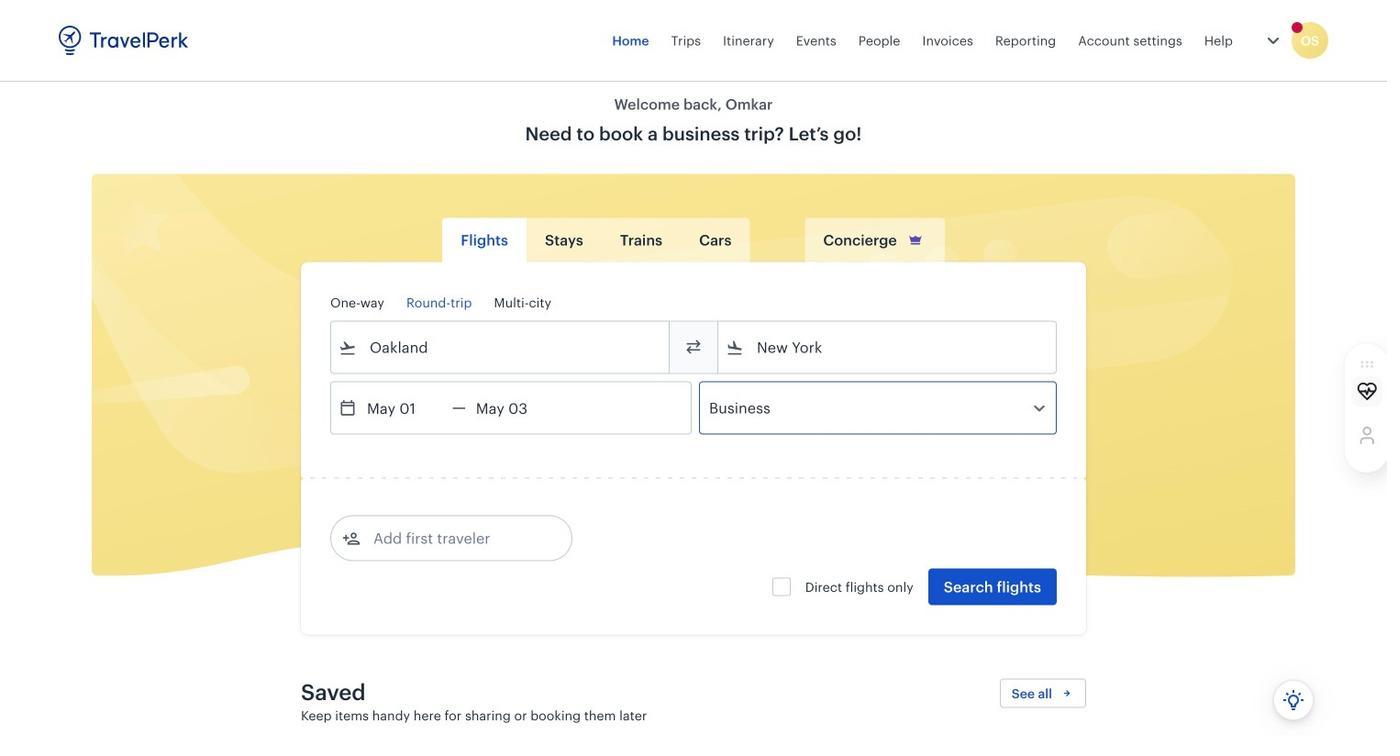 Task type: describe. For each thing, give the bounding box(es) containing it.
Depart text field
[[357, 382, 452, 434]]

Return text field
[[466, 382, 561, 434]]



Task type: locate. For each thing, give the bounding box(es) containing it.
Add first traveler search field
[[361, 524, 552, 553]]

To search field
[[744, 333, 1032, 362]]

From search field
[[357, 333, 645, 362]]



